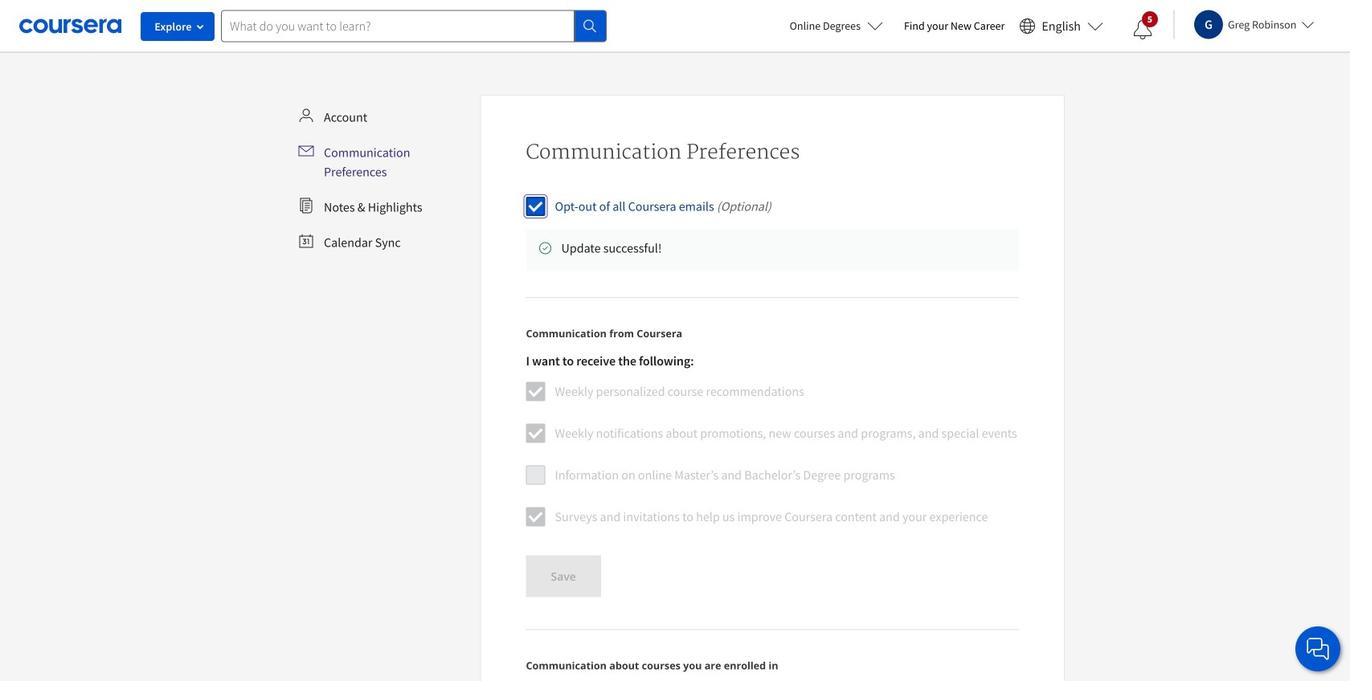 Task type: vqa. For each thing, say whether or not it's contained in the screenshot.
How does Coursera Plus impact my motivation to learn?
no



Task type: describe. For each thing, give the bounding box(es) containing it.
What do you want to learn? text field
[[221, 10, 575, 42]]

coursera image
[[19, 13, 121, 39]]



Task type: locate. For each thing, give the bounding box(es) containing it.
menu
[[292, 101, 474, 259]]

group
[[526, 353, 1018, 540]]

None search field
[[221, 10, 607, 42]]



